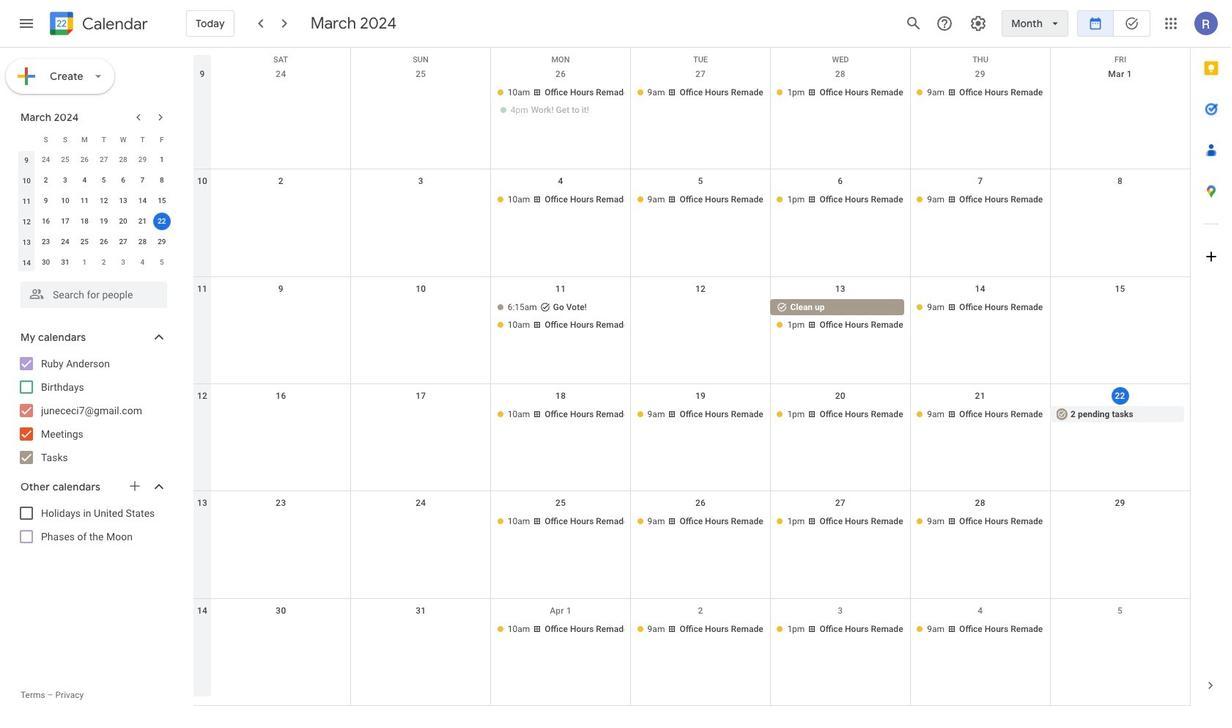 Task type: vqa. For each thing, say whether or not it's contained in the screenshot.
7 element at the left top
yes



Task type: locate. For each thing, give the bounding box(es) containing it.
february 28 element
[[114, 151, 132, 169]]

column header
[[17, 129, 36, 150]]

february 27 element
[[95, 151, 113, 169]]

25 element
[[76, 233, 93, 251]]

april 2 element
[[95, 254, 113, 271]]

row group inside march 2024 grid
[[17, 150, 172, 273]]

april 4 element
[[134, 254, 151, 271]]

2 element
[[37, 172, 55, 189]]

april 1 element
[[76, 254, 93, 271]]

february 25 element
[[56, 151, 74, 169]]

5 element
[[95, 172, 113, 189]]

heading
[[79, 15, 148, 33]]

30 element
[[37, 254, 55, 271]]

main drawer image
[[18, 15, 35, 32]]

other calendars list
[[3, 502, 182, 548]]

april 5 element
[[153, 254, 171, 271]]

7 element
[[134, 172, 151, 189]]

Search for people text field
[[29, 282, 158, 308]]

8 element
[[153, 172, 171, 189]]

13 element
[[114, 192, 132, 210]]

tab list
[[1192, 48, 1232, 665]]

grid
[[194, 48, 1191, 706]]

row
[[194, 48, 1191, 70], [194, 62, 1191, 170], [17, 129, 172, 150], [17, 150, 172, 170], [194, 170, 1191, 277], [17, 170, 172, 191], [17, 191, 172, 211], [17, 211, 172, 232], [17, 232, 172, 252], [17, 252, 172, 273], [194, 277, 1191, 384], [194, 384, 1191, 492], [194, 492, 1191, 599], [194, 599, 1191, 706]]

heading inside calendar element
[[79, 15, 148, 33]]

3 element
[[56, 172, 74, 189]]

cell
[[211, 84, 351, 120], [351, 84, 491, 120], [491, 84, 631, 120], [1051, 84, 1191, 120], [211, 192, 351, 209], [351, 192, 491, 209], [1051, 192, 1191, 209], [152, 211, 172, 232], [211, 299, 351, 334], [351, 299, 491, 334], [491, 299, 631, 334], [631, 299, 771, 334], [771, 299, 911, 334], [1051, 299, 1191, 334], [211, 406, 351, 424], [351, 406, 491, 424], [211, 514, 351, 531], [351, 514, 491, 531], [1051, 514, 1191, 531], [211, 621, 351, 638], [351, 621, 491, 638], [1051, 621, 1191, 638]]

row group
[[17, 150, 172, 273]]

16 element
[[37, 213, 55, 230]]

31 element
[[56, 254, 74, 271]]

None search field
[[0, 276, 182, 308]]

15 element
[[153, 192, 171, 210]]



Task type: describe. For each thing, give the bounding box(es) containing it.
settings menu image
[[970, 15, 988, 32]]

12 element
[[95, 192, 113, 210]]

26 element
[[95, 233, 113, 251]]

9 element
[[37, 192, 55, 210]]

29 element
[[153, 233, 171, 251]]

february 26 element
[[76, 151, 93, 169]]

1 element
[[153, 151, 171, 169]]

10 element
[[56, 192, 74, 210]]

27 element
[[114, 233, 132, 251]]

column header inside march 2024 grid
[[17, 129, 36, 150]]

20 element
[[114, 213, 132, 230]]

february 24 element
[[37, 151, 55, 169]]

14 element
[[134, 192, 151, 210]]

22, today element
[[153, 213, 171, 230]]

cell inside march 2024 grid
[[152, 211, 172, 232]]

4 element
[[76, 172, 93, 189]]

my calendars list
[[3, 352, 182, 469]]

17 element
[[56, 213, 74, 230]]

february 29 element
[[134, 151, 151, 169]]

21 element
[[134, 213, 151, 230]]

add other calendars image
[[128, 479, 142, 494]]

6 element
[[114, 172, 132, 189]]

24 element
[[56, 233, 74, 251]]

19 element
[[95, 213, 113, 230]]

april 3 element
[[114, 254, 132, 271]]

18 element
[[76, 213, 93, 230]]

28 element
[[134, 233, 151, 251]]

march 2024 grid
[[14, 129, 172, 273]]

11 element
[[76, 192, 93, 210]]

calendar element
[[47, 9, 148, 41]]

23 element
[[37, 233, 55, 251]]



